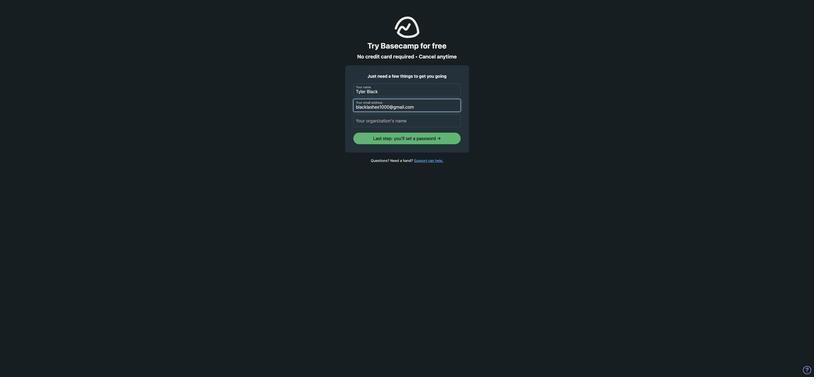 Task type: locate. For each thing, give the bounding box(es) containing it.
address
[[371, 101, 383, 105]]

support
[[414, 159, 427, 163]]

your for your email address
[[356, 101, 362, 105]]

1 horizontal spatial a
[[400, 159, 402, 163]]

credit
[[365, 54, 380, 60]]

cancel
[[419, 54, 436, 60]]

a left few
[[388, 74, 391, 79]]

1 your from the top
[[356, 86, 362, 89]]

to
[[414, 74, 418, 79]]

a
[[388, 74, 391, 79], [413, 136, 415, 141], [400, 159, 402, 163]]

questions? need a hand? support can help.
[[371, 159, 443, 163]]

password
[[417, 136, 436, 141]]

a right the need
[[400, 159, 402, 163]]

your left name
[[356, 86, 362, 89]]

a right set
[[413, 136, 415, 141]]

your email address
[[356, 101, 383, 105]]

required
[[393, 54, 414, 60]]

2 horizontal spatial a
[[413, 136, 415, 141]]

try
[[367, 41, 379, 50]]

last step: you'll set a password → button
[[353, 133, 461, 145]]

2 vertical spatial a
[[400, 159, 402, 163]]

going
[[435, 74, 447, 79]]

can
[[428, 159, 434, 163]]

1 vertical spatial a
[[413, 136, 415, 141]]

0 vertical spatial a
[[388, 74, 391, 79]]

you'll
[[394, 136, 405, 141]]

1 vertical spatial your
[[356, 101, 362, 105]]

your left email on the top left
[[356, 101, 362, 105]]

step:
[[383, 136, 393, 141]]

free
[[432, 41, 447, 50]]

basecamp
[[381, 41, 419, 50]]

support can help. link
[[414, 159, 443, 163]]

0 horizontal spatial a
[[388, 74, 391, 79]]

2 your from the top
[[356, 101, 362, 105]]

hand?
[[403, 159, 413, 163]]

few
[[392, 74, 399, 79]]

Your name text field
[[353, 84, 461, 97]]

0 vertical spatial your
[[356, 86, 362, 89]]

your
[[356, 86, 362, 89], [356, 101, 362, 105]]



Task type: vqa. For each thing, say whether or not it's contained in the screenshot.
credit
yes



Task type: describe. For each thing, give the bounding box(es) containing it.
•
[[415, 54, 418, 60]]

set
[[406, 136, 412, 141]]

questions?
[[371, 159, 389, 163]]

for
[[420, 41, 430, 50]]

need
[[390, 159, 399, 163]]

you
[[427, 74, 434, 79]]

→
[[437, 136, 441, 141]]

name
[[363, 86, 371, 89]]

things
[[400, 74, 413, 79]]

a for hand?
[[400, 159, 402, 163]]

no credit card required • cancel anytime
[[357, 54, 457, 60]]

your name
[[356, 86, 371, 89]]

need
[[377, 74, 387, 79]]

help.
[[435, 159, 443, 163]]

your for your name
[[356, 86, 362, 89]]

Your email address email field
[[353, 99, 461, 112]]

just
[[367, 74, 376, 79]]

Your organization's name text field
[[353, 115, 461, 128]]

no
[[357, 54, 364, 60]]

last
[[373, 136, 382, 141]]

card
[[381, 54, 392, 60]]

a inside last step: you'll set a password → "button"
[[413, 136, 415, 141]]

email
[[363, 101, 371, 105]]

just need a few things to get you going
[[367, 74, 447, 79]]

anytime
[[437, 54, 457, 60]]

a for few
[[388, 74, 391, 79]]

get
[[419, 74, 426, 79]]

try basecamp for free
[[367, 41, 447, 50]]

last step: you'll set a password →
[[373, 136, 441, 141]]



